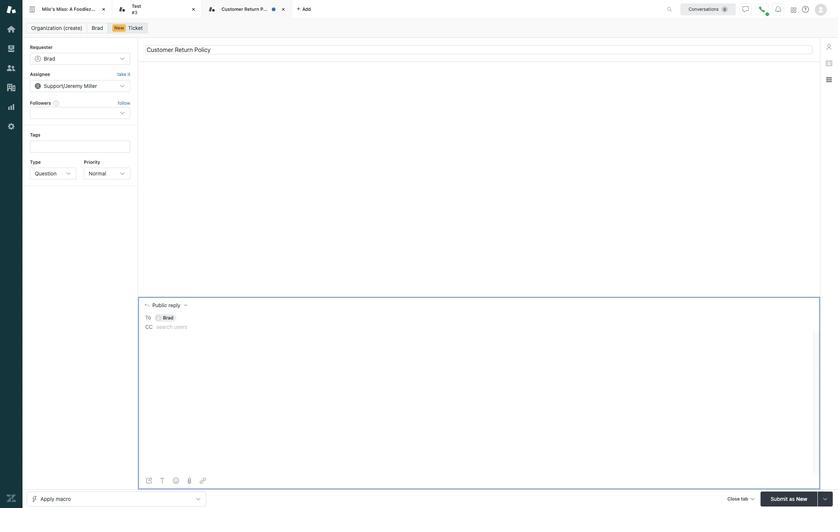 Task type: vqa. For each thing, say whether or not it's contained in the screenshot.
Shared organization
no



Task type: locate. For each thing, give the bounding box(es) containing it.
0 horizontal spatial close image
[[100, 6, 107, 13]]

1 vertical spatial brad
[[44, 56, 55, 62]]

question button
[[30, 168, 76, 180]]

1 horizontal spatial close image
[[190, 6, 197, 13]]

organization
[[31, 25, 62, 31]]

policy
[[260, 6, 274, 12]]

Subject field
[[145, 45, 813, 54]]

notifications image
[[776, 6, 782, 12]]

2 horizontal spatial brad
[[163, 315, 173, 321]]

milo's
[[42, 6, 55, 12]]

type
[[30, 159, 41, 165]]

0 horizontal spatial new
[[114, 25, 124, 31]]

test #3
[[132, 3, 141, 15]]

test
[[132, 3, 141, 9]]

tab
[[112, 0, 202, 19]]

add
[[303, 6, 311, 12]]

knowledge image
[[827, 60, 833, 66]]

brad down subsidiary in the top left of the page
[[92, 25, 103, 31]]

3 close image from the left
[[280, 6, 287, 13]]

apply macro
[[40, 496, 71, 502]]

subsidiary
[[92, 6, 116, 12]]

new
[[114, 25, 124, 31], [797, 496, 808, 502]]

requester element
[[30, 53, 130, 65]]

close image inside milo's miso: a foodlez subsidiary tab
[[100, 6, 107, 13]]

tab
[[741, 496, 749, 502]]

secondary element
[[22, 21, 839, 36]]

1 close image from the left
[[100, 6, 107, 13]]

customer return policy
[[222, 6, 274, 12]]

2 close image from the left
[[190, 6, 197, 13]]

assignee element
[[30, 80, 130, 92]]

miso:
[[56, 6, 68, 12]]

new inside secondary element
[[114, 25, 124, 31]]

apply
[[40, 496, 54, 502]]

tags element
[[30, 141, 130, 153]]

support
[[44, 83, 63, 89]]

close
[[728, 496, 740, 502]]

normal
[[89, 170, 106, 177]]

close image inside customer return policy "tab"
[[280, 6, 287, 13]]

main element
[[0, 0, 22, 509]]

cc
[[145, 324, 153, 330]]

0 vertical spatial brad
[[92, 25, 103, 31]]

brad right klobrad84@gmail.com image
[[163, 315, 173, 321]]

take
[[117, 72, 126, 77]]

foodlez
[[74, 6, 91, 12]]

organization (create) button
[[26, 23, 87, 33]]

new right as
[[797, 496, 808, 502]]

a
[[69, 6, 73, 12]]

submit as new
[[771, 496, 808, 502]]

take it
[[117, 72, 130, 77]]

search users field
[[156, 324, 813, 331]]

new left ticket
[[114, 25, 124, 31]]

organizations image
[[6, 83, 16, 93]]

#3
[[132, 10, 137, 15]]

get help image
[[803, 6, 809, 13]]

return
[[244, 6, 259, 12]]

admin image
[[6, 122, 16, 131]]

miller
[[84, 83, 97, 89]]

macro
[[56, 496, 71, 502]]

followers
[[30, 100, 51, 106]]

format text image
[[160, 478, 166, 484]]

0 vertical spatial new
[[114, 25, 124, 31]]

submit
[[771, 496, 788, 502]]

apps image
[[827, 77, 833, 83]]

support / jeremy miller
[[44, 83, 97, 89]]

tabs tab list
[[22, 0, 659, 19]]

1 vertical spatial new
[[797, 496, 808, 502]]

it
[[128, 72, 130, 77]]

as
[[790, 496, 795, 502]]

close image
[[100, 6, 107, 13], [190, 6, 197, 13], [280, 6, 287, 13]]

assignee
[[30, 72, 50, 77]]

2 horizontal spatial close image
[[280, 6, 287, 13]]

1 horizontal spatial brad
[[92, 25, 103, 31]]

jeremy
[[65, 83, 83, 89]]

2 vertical spatial brad
[[163, 315, 173, 321]]

close tab
[[728, 496, 749, 502]]

0 horizontal spatial brad
[[44, 56, 55, 62]]

brad
[[92, 25, 103, 31], [44, 56, 55, 62], [163, 315, 173, 321]]

brad down requester
[[44, 56, 55, 62]]



Task type: describe. For each thing, give the bounding box(es) containing it.
customer
[[222, 6, 243, 12]]

brad link
[[87, 23, 108, 33]]

follow button
[[118, 100, 130, 107]]

add button
[[292, 0, 316, 18]]

Public reply composer text field
[[142, 332, 812, 348]]

normal button
[[84, 168, 130, 180]]

milo's miso: a foodlez subsidiary
[[42, 6, 116, 12]]

reporting image
[[6, 102, 16, 112]]

take it button
[[117, 71, 130, 79]]

zendesk products image
[[791, 7, 797, 13]]

/
[[63, 83, 65, 89]]

milo's miso: a foodlez subsidiary tab
[[22, 0, 116, 19]]

get started image
[[6, 24, 16, 34]]

customer return policy tab
[[202, 0, 292, 19]]

conversations
[[689, 6, 719, 12]]

brad inside secondary element
[[92, 25, 103, 31]]

draft mode image
[[146, 478, 152, 484]]

question
[[35, 170, 57, 177]]

views image
[[6, 44, 16, 54]]

zendesk image
[[6, 494, 16, 504]]

requester
[[30, 45, 53, 50]]

organization (create)
[[31, 25, 82, 31]]

customer context image
[[827, 44, 833, 50]]

1 horizontal spatial new
[[797, 496, 808, 502]]

follow
[[118, 100, 130, 106]]

public
[[152, 302, 167, 308]]

public reply
[[152, 302, 180, 308]]

klobrad84@gmail.com image
[[156, 315, 162, 321]]

conversations button
[[681, 3, 736, 15]]

(create)
[[63, 25, 82, 31]]

tags
[[30, 132, 40, 138]]

button displays agent's chat status as invisible. image
[[743, 6, 749, 12]]

ticket
[[128, 25, 143, 31]]

reply
[[169, 302, 180, 308]]

insert emojis image
[[173, 478, 179, 484]]

close tab button
[[724, 492, 758, 508]]

add link (cmd k) image
[[200, 478, 206, 484]]

displays possible ticket submission types image
[[823, 496, 829, 502]]

brad inside requester element
[[44, 56, 55, 62]]

customers image
[[6, 63, 16, 73]]

to
[[145, 315, 151, 321]]

public reply button
[[138, 298, 193, 313]]

tab containing test
[[112, 0, 202, 19]]

info on adding followers image
[[53, 100, 59, 106]]

minimize composer image
[[476, 294, 482, 300]]

followers element
[[30, 107, 130, 119]]

zendesk support image
[[6, 5, 16, 15]]

add attachment image
[[187, 478, 192, 484]]

priority
[[84, 159, 100, 165]]



